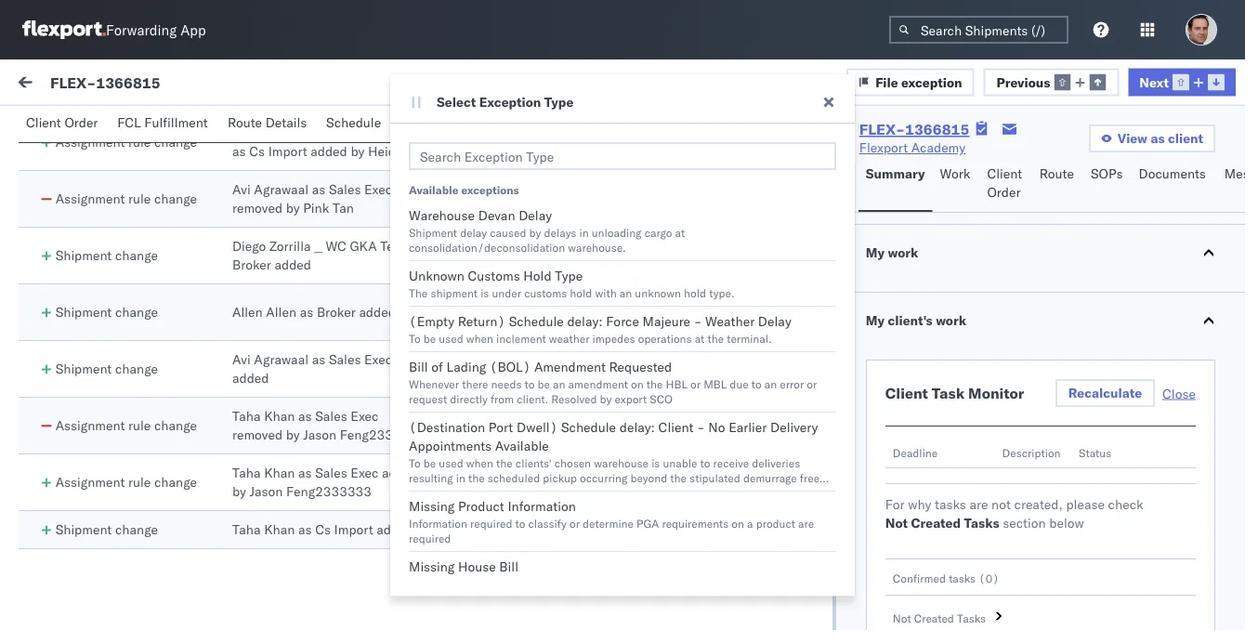 Task type: vqa. For each thing, say whether or not it's contained in the screenshot.
2nd N/A from the bottom of the page
no



Task type: describe. For each thing, give the bounding box(es) containing it.
not inside for why tasks are not created, please check not created tasks section below
[[885, 515, 908, 531]]

exception: warehouse devan delay
[[59, 335, 278, 352]]

or inside missing house bill the house bill of lading or house air waybill are not uploaded to the documents tab after the kpi
[[535, 577, 545, 591]]

devan inside warehouse devan delay shipment delay caused by delays in unloading cargo at consolidation/deconsolidation warehouse.
[[478, 207, 515, 224]]

exec for avi agrawaal as sales exec added
[[364, 351, 392, 368]]

there
[[462, 377, 488, 391]]

0 horizontal spatial required
[[409, 531, 451, 545]]

2 pdt from the top
[[569, 337, 593, 353]]

avi agrawaal as sales exec removed by pink tan
[[232, 181, 392, 216]]

k
[[298, 456, 306, 473]]

dwell)
[[517, 419, 558, 435]]

fcl
[[117, 114, 141, 131]]

view as client
[[1118, 130, 1203, 146]]

0 horizontal spatial information
[[409, 516, 467, 530]]

0 vertical spatial documents
[[523, 114, 590, 131]]

determine
[[583, 516, 634, 530]]

with inside the we are notifying you that your shipment, k & k, devan has been delayed. this often occurs when unloading cargo takes longer than expected. please note that this may impact your shipment's final delivery date. we appreciate your understanding and will update you with the status of your shipment as soon as possible.
[[291, 531, 316, 547]]

majeure
[[643, 313, 691, 329]]

message for the message 'button'
[[226, 76, 280, 92]]

assignment rule change for taha khan as sales exec added by jason feng2333333
[[55, 474, 197, 490]]

the inside the we are notifying you that your shipment, k & k, devan has been delayed. this often occurs when unloading cargo takes longer than expected. please note that this may impact your shipment's final delivery date. we appreciate your understanding and will update you with the status of your shipment as soon as possible.
[[320, 531, 339, 547]]

whenever
[[409, 377, 459, 391]]

- right delays
[[584, 238, 592, 254]]

as inside 'taha khan as sales exec removed by jason feng2333333'
[[298, 408, 312, 424]]

savant up exception: unknown customs hold type
[[133, 201, 173, 217]]

mar 22, 2022 9:32 am for diego
[[656, 247, 794, 263]]

savant up exception: warehouse devan delay
[[133, 303, 173, 320]]

air for team pvg air test -
[[517, 351, 539, 368]]

taha inside 'taha khan as sales exec removed by jason feng2333333'
[[232, 408, 261, 424]]

unknown customs hold type the shipment is under customs hold with an unknown hold type.
[[409, 268, 735, 300]]

0 vertical spatial documents button
[[516, 106, 601, 142]]

shipment's
[[128, 512, 192, 528]]

appreciate
[[330, 512, 392, 528]]

export
[[615, 392, 647, 406]]

- down 'clients''
[[534, 474, 542, 490]]

- down the weather
[[699, 337, 707, 353]]

oct 26, 2023, 2:44 pm pdt
[[427, 579, 593, 595]]

agrawaal down "exceptions"
[[450, 200, 505, 216]]

work_desk client 3 - for zorrilla
[[450, 238, 592, 254]]

as inside avi agrawaal as sales exec added
[[312, 351, 326, 368]]

2 omkar savant from the top
[[90, 303, 173, 320]]

to inside "(destination port dwell) schedule delay: client -  no earlier delivery appointments available to be used when the clients' chosen warehouse is unable to receive deliveries resulting in the scheduled pickup occurring beyond the stipulated demurrage free time missing product information information required to classify or determine pga requirements on a product are required"
[[409, 456, 421, 470]]

deal
[[141, 373, 167, 389]]

may
[[347, 493, 371, 510]]

created,
[[1014, 496, 1063, 513]]

longer
[[91, 493, 128, 510]]

1 vertical spatial tasks
[[949, 571, 976, 585]]

or inside "(destination port dwell) schedule delay: client -  no earlier delivery appointments available to be used when the clients' chosen warehouse is unable to receive deliveries resulting in the scheduled pickup occurring beyond the stipulated demurrage free time missing product information information required to classify or determine pga requirements on a product are required"
[[570, 516, 580, 530]]

pm down deliveries
[[773, 474, 793, 490]]

1 vertical spatial 1366815
[[905, 120, 970, 138]]

delivery
[[770, 419, 818, 435]]

house up after on the bottom of the page
[[431, 577, 463, 591]]

added down time
[[377, 521, 413, 538]]

omkar up exception: unknown customs hold type
[[90, 201, 129, 217]]

delay: inside the (empty return) schedule delay: force majeure -  weather delay to be used when inclement weather impedes operations at the terminal.
[[567, 313, 603, 329]]

my work button
[[836, 225, 1245, 281]]

0 horizontal spatial customs
[[190, 233, 245, 250]]

when inside "(destination port dwell) schedule delay: client -  no earlier delivery appointments available to be used when the clients' chosen warehouse is unable to receive deliveries resulting in the scheduled pickup occurring beyond the stipulated demurrage free time missing product information information required to classify or determine pga requirements on a product are required"
[[466, 456, 493, 470]]

heidi
[[368, 143, 399, 159]]

unloading inside the we are notifying you that your shipment, k & k, devan has been delayed. this often occurs when unloading cargo takes longer than expected. please note that this may impact your shipment's final delivery date. we appreciate your understanding and will update you with the status of your shipment as soon as possible.
[[282, 475, 341, 491]]

2 avi agrawaal from the top
[[450, 351, 606, 386]]

1 26, from the top
[[452, 225, 472, 242]]

pm right 2:46 at the top of page
[[547, 225, 566, 242]]

0 vertical spatial we
[[56, 456, 74, 473]]

- inside "(destination port dwell) schedule delay: client -  no earlier delivery appointments available to be used when the clients' chosen warehouse is unable to receive deliveries resulting in the scheduled pickup occurring beyond the stipulated demurrage free time missing product information information required to classify or determine pga requirements on a product are required"
[[697, 419, 705, 435]]

agrawaal inside avi agrawaal as sales exec added
[[254, 351, 309, 368]]

this is a great deal
[[56, 373, 167, 389]]

to up stipulated
[[700, 456, 710, 470]]

chosen
[[555, 456, 591, 470]]

or right error
[[807, 377, 817, 391]]

khan down chosen
[[577, 474, 608, 490]]

omkar right :
[[540, 78, 576, 92]]

oct 26, 2023, 2:46 pm pdt
[[427, 225, 593, 242]]

2022 for taha khan as sales exec removed by jason feng2333333
[[706, 417, 738, 434]]

created inside for why tasks are not created, please check not created tasks section below
[[911, 515, 961, 531]]

(destination port dwell) schedule delay: client -  no earlier delivery appointments available to be used when the clients' chosen warehouse is unable to receive deliveries resulting in the scheduled pickup occurring beyond the stipulated demurrage free time missing product information information required to classify or determine pga requirements on a product are required
[[409, 419, 820, 545]]

team for taha khan as sales exec added by jason feng2333333
[[489, 474, 518, 490]]

is inside unknown customs hold type the shipment is under customs hold with an unknown hold type.
[[481, 286, 489, 300]]

internal (0)
[[125, 118, 198, 134]]

2 vertical spatial import
[[334, 521, 373, 538]]

check
[[1108, 496, 1144, 513]]

exception
[[479, 94, 541, 110]]

under
[[492, 286, 521, 300]]

agrawaal inside avi agrawaal as sales exec removed by pink tan
[[254, 181, 309, 197]]

assignment for avi agrawaal as sales exec removed by pink tan
[[55, 191, 125, 207]]

resize handle column header for category
[[940, 155, 962, 630]]

partnership.
[[184, 391, 256, 408]]

message list
[[216, 118, 296, 134]]

filtered
[[415, 76, 460, 92]]

lee inside team deliveries - la - lawrence lee
[[510, 143, 531, 159]]

1 vertical spatial devan
[[201, 335, 240, 352]]

flexport
[[859, 139, 908, 156]]

avi up amendment
[[587, 351, 606, 368]]

- right the unable
[[699, 458, 707, 474]]

schedule button
[[319, 106, 392, 142]]

tasks inside for why tasks are not created, please check not created tasks section below
[[935, 496, 966, 513]]

0 vertical spatial information
[[508, 498, 576, 514]]

pm right 2:44
[[547, 579, 566, 595]]

resolved
[[551, 392, 597, 406]]

warehouse devan delay shipment delay caused by delays in unloading cargo at consolidation/deconsolidation warehouse.
[[409, 207, 685, 254]]

exec for taha khan as sales exec removed by jason feng2333333
[[351, 408, 379, 424]]

clients'
[[516, 456, 552, 470]]

flex- up flexport in the top of the page
[[859, 120, 905, 138]]

0 vertical spatial available
[[409, 183, 459, 197]]

amendment
[[534, 359, 606, 375]]

pink
[[303, 200, 329, 216]]

1 vertical spatial documents button
[[1131, 157, 1217, 212]]

port
[[489, 419, 513, 435]]

1 horizontal spatial bill
[[466, 577, 482, 591]]

as down taha khan as sales exec added by jason feng2333333
[[298, 521, 312, 538]]

used inside the (empty return) schedule delay: force majeure -  weather delay to be used when inclement weather impedes operations at the terminal.
[[439, 331, 463, 345]]

allen up avi agrawaal as sales exec added
[[266, 304, 297, 320]]

stipulated
[[690, 471, 740, 485]]

flex- 2271801
[[971, 225, 1066, 242]]

0 horizontal spatial unknown
[[128, 233, 187, 250]]

9:32 for avi
[[742, 361, 770, 377]]

allen up contract
[[232, 304, 263, 320]]

shipment change for avi
[[55, 361, 158, 377]]

shipment change for diego
[[55, 247, 158, 263]]

lading inside bill of lading (bol) amendment requested whenever there needs to be an amendment on the hbl or mbl due to an error or request directly from client. resolved by export sco
[[447, 359, 486, 375]]

1 horizontal spatial broker
[[317, 304, 356, 320]]

pga
[[637, 516, 659, 530]]

savant up messages
[[579, 78, 616, 92]]

1 for taha khan as sales exec added by jason feng2333333
[[522, 474, 530, 490]]

this inside the we are notifying you that your shipment, k & k, devan has been delayed. this often occurs when unloading cargo takes longer than expected. please note that this may impact your shipment's final delivery date. we appreciate your understanding and will update you with the status of your shipment as soon as possible.
[[142, 475, 167, 491]]

3 oct from the top
[[427, 458, 448, 474]]

unknown inside unknown customs hold type the shipment is under customs hold with an unknown hold type.
[[409, 268, 465, 284]]

4,
[[682, 521, 695, 538]]

house up kpi
[[458, 559, 496, 575]]

0 horizontal spatial is
[[84, 373, 94, 389]]

forwarding app
[[106, 21, 206, 39]]

hold inside unknown customs hold type the shipment is under customs hold with an unknown hold type.
[[524, 268, 552, 284]]

- right 'la'
[[582, 125, 590, 141]]

0 vertical spatial a
[[98, 373, 105, 389]]

terminal
[[329, 577, 383, 593]]

4 2023, from the top
[[475, 579, 512, 595]]

khan right classify
[[577, 521, 608, 538]]

on inside bill of lading (bol) amendment requested whenever there needs to be an amendment on the hbl or mbl due to an error or request directly from client. resolved by export sco
[[631, 377, 644, 391]]

21, for mar 21, 2022 6:31 pm
[[682, 417, 703, 434]]

mar for avi agrawaal as sales exec added
[[656, 361, 679, 377]]

to up client.
[[525, 377, 535, 391]]

avi down search exception type text field
[[587, 181, 606, 197]]

cargo inside the we are notifying you that your shipment, k & k, devan has been delayed. this often occurs when unloading cargo takes longer than expected. please note that this may impact your shipment's final delivery date. we appreciate your understanding and will update you with the status of your shipment as soon as possible.
[[344, 475, 376, 491]]

the left kpi
[[455, 592, 471, 605]]

0 vertical spatial that
[[179, 456, 203, 473]]

when inside the (empty return) schedule delay: force majeure -  weather delay to be used when inclement weather impedes operations at the terminal.
[[466, 331, 493, 345]]

1 horizontal spatial cs
[[315, 521, 331, 538]]

pvg for team pvg air test -
[[489, 351, 514, 368]]

an for (bol)
[[553, 377, 565, 391]]

created inside not created tasks 'button'
[[914, 611, 954, 625]]

exec for avi agrawaal as sales exec removed by pink tan
[[364, 181, 392, 197]]

as left soon on the bottom of the page
[[143, 549, 157, 565]]

3 26, from the top
[[452, 458, 472, 474]]

bill inside bill of lading (bol) amendment requested whenever there needs to be an amendment on the hbl or mbl due to an error or request directly from client. resolved by export sco
[[409, 359, 428, 375]]

avi inside avi agrawaal as sales exec removed by pink tan
[[232, 181, 251, 197]]

order for right client order button
[[987, 184, 1021, 200]]

diego zorrilla _ wc gka team as broker added
[[232, 238, 429, 273]]

the right uploaded
[[742, 577, 759, 591]]

route button
[[1032, 157, 1084, 212]]

1 horizontal spatial required
[[470, 516, 512, 530]]

sops button
[[1084, 157, 1131, 212]]

added inside diego zorrilla _ wc gka team as broker added
[[275, 256, 311, 273]]

shipment for taha khan as cs import added
[[55, 521, 112, 538]]

2 oct 26, 2023, 2:45 pm pdt from the top
[[427, 458, 593, 474]]

0 vertical spatial this
[[56, 373, 81, 389]]

due
[[730, 377, 749, 391]]

0 horizontal spatial delay
[[243, 335, 278, 352]]

or right "hbl"
[[691, 377, 701, 391]]

next
[[1140, 74, 1169, 90]]

assignment for taha khan as sales exec removed by jason feng2333333
[[55, 417, 125, 434]]

not inside for why tasks are not created, please check not created tasks section below
[[992, 496, 1011, 513]]

flex- 458574 for oct 26, 2023, 2:44 pm pdt
[[971, 579, 1058, 595]]

by inside bill of lading (bol) amendment requested whenever there needs to be an amendment on the hbl or mbl due to an error or request directly from client. resolved by export sco
[[600, 392, 612, 406]]

2 oct from the top
[[427, 337, 448, 353]]

- down the weather at the bottom
[[576, 351, 584, 368]]

close
[[1163, 385, 1196, 401]]

team inside diego zorrilla _ wc gka team as broker added
[[380, 238, 412, 254]]

fcl fulfillment button
[[110, 106, 220, 142]]

update
[[222, 531, 264, 547]]

we are notifying you that your shipment, k & k, devan has been delayed. this often occurs when unloading cargo takes longer than expected. please note that this may impact your shipment's final delivery date. we appreciate your understanding and will update you with the status of your shipment as soon as possible.
[[56, 456, 397, 565]]

schedule inside the (empty return) schedule delay: force majeure -  weather delay to be used when inclement weather impedes operations at the terminal.
[[509, 313, 564, 329]]

taha down chosen
[[545, 474, 574, 490]]

1 hold from the left
[[570, 286, 592, 300]]

mar 22, 2022 9:32 am for allen
[[656, 304, 794, 320]]

- down client.
[[534, 417, 542, 434]]

rule for taha khan as sales exec added by jason feng2333333
[[128, 474, 151, 490]]

4 26, from the top
[[452, 579, 472, 595]]

schedule inside "(destination port dwell) schedule delay: client -  no earlier delivery appointments available to be used when the clients' chosen warehouse is unable to receive deliveries resulting in the scheduled pickup occurring beyond the stipulated demurrage free time missing product information information required to classify or determine pga requirements on a product are required"
[[561, 419, 616, 435]]

0 horizontal spatial hold
[[248, 233, 277, 250]]

to right due
[[752, 377, 762, 391]]

than
[[131, 493, 158, 510]]

route details
[[228, 114, 307, 131]]

customs inside unknown customs hold type the shipment is under customs hold with an unknown hold type.
[[468, 268, 520, 284]]

an for type
[[620, 286, 632, 300]]

assignment rule change for lawrence lee wc segment team as cs import added by heidi yiu
[[55, 134, 197, 150]]

2 2:45 from the top
[[515, 458, 543, 474]]

taha down please
[[232, 521, 261, 538]]

operations
[[638, 331, 692, 345]]

route for route details
[[228, 114, 262, 131]]

to inside missing house bill the house bill of lading or house air waybill are not uploaded to the documents tab after the kpi
[[729, 577, 739, 591]]

1 vertical spatial you
[[267, 531, 288, 547]]

impact
[[56, 512, 96, 528]]

message for message list
[[216, 118, 270, 134]]

select exception type
[[437, 94, 574, 110]]

confirmed
[[893, 571, 946, 585]]

will inside the we are notifying you that your shipment, k & k, devan has been delayed. this often occurs when unloading cargo takes longer than expected. please note that this may impact your shipment's final delivery date. we appreciate your understanding and will update you with the status of your shipment as soon as possible.
[[199, 531, 219, 547]]

1 vertical spatial type
[[280, 233, 310, 250]]

sales for taha khan as sales exec removed by jason feng2333333
[[315, 408, 347, 424]]

9:32 for allen
[[742, 304, 770, 320]]

on inside "(destination port dwell) schedule delay: client -  no earlier delivery appointments available to be used when the clients' chosen warehouse is unable to receive deliveries resulting in the scheduled pickup occurring beyond the stipulated demurrage free time missing product information information required to classify or determine pga requirements on a product are required"
[[732, 516, 744, 530]]

taha down the resolved
[[545, 417, 574, 434]]

0 vertical spatial my work
[[19, 72, 101, 97]]

- inside the (empty return) schedule delay: force majeure -  weather delay to be used when inclement weather impedes operations at the terminal.
[[694, 313, 702, 329]]

sales for taha khan as sales exec added by jason feng2333333
[[315, 465, 347, 481]]

diego for diego zorrilla _ wc gka team as broker added
[[232, 238, 266, 254]]

2 26, from the top
[[452, 337, 472, 353]]

segment
[[341, 125, 392, 141]]

- down scheduled
[[534, 521, 542, 538]]

savant down lucrative
[[133, 424, 173, 441]]

directly
[[450, 392, 488, 406]]

1 vertical spatial we
[[308, 512, 326, 528]]

at inside the (empty return) schedule delay: force majeure -  weather delay to be used when inclement weather impedes operations at the terminal.
[[695, 331, 705, 345]]

flex- for oct 26, 2023, 2:44 pm pdt
[[971, 579, 1010, 595]]

warehouse
[[594, 456, 649, 470]]

allen up there
[[450, 313, 480, 329]]

why
[[908, 496, 932, 513]]

3 2023, from the top
[[475, 458, 512, 474]]

possible.
[[209, 549, 262, 565]]

as inside avi agrawaal as sales exec removed by pink tan
[[312, 181, 326, 197]]

recalculate
[[1069, 385, 1142, 401]]

the down the unable
[[670, 471, 687, 485]]

pm down dwell)
[[547, 458, 566, 474]]

lawrence lee wc segment team as cs import added by heidi yiu
[[232, 125, 427, 159]]

missing inside "(destination port dwell) schedule delay: client -  no earlier delivery appointments available to be used when the clients' chosen warehouse is unable to receive deliveries resulting in the scheduled pickup occurring beyond the stipulated demurrage free time missing product information information required to classify or determine pga requirements on a product are required"
[[409, 498, 455, 514]]

the up scheduled
[[496, 456, 513, 470]]

amendment
[[568, 377, 628, 391]]

available inside "(destination port dwell) schedule delay: client -  no earlier delivery appointments available to be used when the clients' chosen warehouse is unable to receive deliveries resulting in the scheduled pickup occurring beyond the stipulated demurrage free time missing product information information required to classify or determine pga requirements on a product are required"
[[495, 438, 549, 454]]

delay: inside "(destination port dwell) schedule delay: client -  no earlier delivery appointments available to be used when the clients' chosen warehouse is unable to receive deliveries resulting in the scheduled pickup occurring beyond the stipulated demurrage free time missing product information information required to classify or determine pga requirements on a product are required"
[[620, 419, 655, 435]]

work up client's
[[888, 244, 918, 261]]

internal
[[125, 118, 170, 134]]

am for diego
[[773, 247, 794, 263]]

9:32 for diego
[[742, 247, 770, 263]]

tasks inside 'button'
[[957, 611, 986, 625]]

be for lading
[[538, 377, 550, 391]]

2022 for avi agrawaal as sales exec added
[[706, 361, 738, 377]]

1 2:45 from the top
[[515, 337, 543, 353]]

tab
[[409, 592, 425, 605]]

0 vertical spatial my
[[19, 72, 48, 97]]

assignment for taha khan as sales exec added by jason feng2333333
[[55, 474, 125, 490]]

- left tab
[[386, 577, 394, 593]]

my client's work
[[866, 312, 966, 329]]

product
[[756, 516, 795, 530]]

not created tasks
[[893, 611, 986, 625]]

as up avi agrawaal as sales exec added
[[300, 304, 313, 320]]

0 horizontal spatial client order button
[[19, 106, 110, 142]]

summary
[[866, 165, 925, 182]]

assignees
[[685, 114, 748, 131]]

import inside lawrence lee wc segment team as cs import added by heidi yiu
[[268, 143, 307, 159]]

diego for diego zorrilla
[[596, 238, 629, 254]]

as inside diego zorrilla _ wc gka team as broker added
[[415, 238, 429, 254]]

mar 22, 2022 9:32 am for avi
[[656, 361, 794, 377]]

apr
[[656, 134, 677, 150]]

work right related
[[1013, 161, 1038, 175]]

work right client's
[[936, 312, 966, 329]]

allen up force
[[596, 295, 626, 311]]

my for my work button
[[866, 244, 885, 261]]

exception: for exception: unknown customs hold type
[[59, 233, 125, 250]]

2 team from the top
[[450, 181, 486, 197]]

omkar down create
[[90, 424, 129, 441]]

to left classify
[[515, 516, 525, 530]]

please
[[1066, 496, 1105, 513]]

yiu
[[403, 143, 421, 159]]

not inside 'button'
[[893, 611, 911, 625]]

assignment rule change for taha khan as sales exec removed by jason feng2333333
[[55, 417, 197, 434]]

with inside unknown customs hold type the shipment is under customs hold with an unknown hold type.
[[595, 286, 617, 300]]

work inside 'import work' button
[[180, 76, 211, 92]]

close button
[[1163, 385, 1196, 401]]

external
[[30, 118, 79, 134]]

wc inside diego zorrilla _ wc gka team as broker added
[[326, 238, 346, 254]]

3 omkar savant from the top
[[90, 424, 173, 441]]

delay inside the (empty return) schedule delay: force majeure -  weather delay to be used when inclement weather impedes operations at the terminal.
[[758, 313, 792, 329]]

shipment inside warehouse devan delay shipment delay caused by delays in unloading cargo at consolidation/deconsolidation warehouse.
[[409, 225, 457, 239]]

requested
[[609, 359, 672, 375]]

client order for left client order button
[[26, 114, 98, 131]]

khan inside taha khan as sales exec added by jason feng2333333
[[264, 465, 295, 481]]

missing inside missing house bill the house bill of lading or house air waybill are not uploaded to the documents tab after the kpi
[[409, 559, 455, 575]]

are inside "(destination port dwell) schedule delay: client -  no earlier delivery appointments available to be used when the clients' chosen warehouse is unable to receive deliveries resulting in the scheduled pickup occurring beyond the stipulated demurrage free time missing product information information required to classify or determine pga requirements on a product are required"
[[798, 516, 814, 530]]

2022 for allen allen as broker added
[[706, 304, 738, 320]]

resize handle column header for message
[[397, 155, 419, 630]]

1 avi agrawaal from the top
[[450, 181, 606, 216]]

status
[[342, 531, 379, 547]]

1 oct 26, 2023, 2:45 pm pdt from the top
[[427, 337, 593, 353]]

in inside warehouse devan delay shipment delay caused by delays in unloading cargo at consolidation/deconsolidation warehouse.
[[579, 225, 589, 239]]

khan down the resolved
[[577, 417, 608, 434]]

shipment for diego zorrilla _ wc gka team as broker added
[[55, 247, 112, 263]]

file exception
[[876, 74, 962, 90]]

- left 'la'
[[551, 125, 559, 141]]

1 horizontal spatial client order button
[[980, 157, 1032, 212]]

work_desk for allen
[[450, 295, 530, 311]]

(0) for external (0)
[[82, 118, 106, 134]]

when inside the we are notifying you that your shipment, k & k, devan has been delayed. this often occurs when unloading cargo takes longer than expected. please note that this may impact your shipment's final delivery date. we appreciate your understanding and will update you with the status of your shipment as soon as possible.
[[247, 475, 279, 491]]

lucrative
[[130, 391, 181, 408]]

the inside bill of lading (bol) amendment requested whenever there needs to be an amendment on the hbl or mbl due to an error or request directly from client. resolved by export sco
[[647, 377, 663, 391]]

2 horizontal spatial an
[[765, 377, 777, 391]]

lawrence inside lawrence lee wc segment team as cs import added by heidi yiu
[[232, 125, 289, 141]]

savant down shipment's
[[133, 545, 173, 561]]

pm right 6:31
[[773, 417, 793, 434]]

rule for taha khan as sales exec removed by jason feng2333333
[[128, 417, 151, 434]]

this inside this contract established, we will create a lucrative partnership.
[[224, 373, 246, 389]]

house left the air at bottom
[[548, 577, 581, 591]]

client task monitor
[[885, 384, 1025, 402]]

assignment for lawrence lee wc segment team as cs import added by heidi yiu
[[55, 134, 125, 150]]

1 vertical spatial warehouse
[[128, 335, 198, 352]]

resize handle column header for time
[[668, 155, 691, 630]]

pm up amendment
[[547, 337, 566, 353]]

1 right |
[[324, 76, 332, 92]]

omkar down impact
[[90, 545, 129, 561]]

route details button
[[220, 106, 319, 142]]

agrawaal up directly
[[450, 370, 505, 386]]

6:31
[[742, 417, 770, 434]]



Task type: locate. For each thing, give the bounding box(es) containing it.
created
[[911, 515, 961, 531], [914, 611, 954, 625]]

1 horizontal spatial work
[[940, 165, 971, 182]]

mar for taha khan as cs import added
[[656, 521, 679, 538]]

1 vertical spatial a
[[120, 391, 127, 408]]

1 vertical spatial wc
[[326, 238, 346, 254]]

am for avi
[[773, 361, 794, 377]]

message down external (0) button
[[58, 161, 102, 175]]

at inside warehouse devan delay shipment delay caused by delays in unloading cargo at consolidation/deconsolidation warehouse.
[[675, 225, 685, 239]]

1 vertical spatial feng2333333
[[286, 483, 372, 500]]

after
[[428, 592, 452, 605]]

1 horizontal spatial import
[[268, 143, 307, 159]]

2 vertical spatial bill
[[466, 577, 482, 591]]

2 removed from the top
[[232, 427, 283, 443]]

team inside team deliveries - la - lawrence lee
[[450, 125, 486, 141]]

exec for taha khan as sales exec added by jason feng2333333
[[351, 465, 379, 481]]

time
[[428, 161, 453, 175]]

1 horizontal spatial (0)
[[174, 118, 198, 134]]

air for team pvg air test
[[517, 181, 539, 197]]

fulfillment
[[144, 114, 208, 131]]

delay up 2:46 at the top of page
[[519, 207, 552, 224]]

by for avi agrawaal as sales exec removed by pink tan
[[286, 200, 300, 216]]

4 shipment change from the top
[[55, 521, 158, 538]]

resize handle column header left mbl
[[668, 155, 691, 630]]

feng2333333 down k,
[[286, 483, 372, 500]]

team down product
[[489, 521, 518, 538]]

allen
[[596, 295, 626, 311], [232, 304, 263, 320], [266, 304, 297, 320], [450, 313, 480, 329]]

delay: down export
[[620, 419, 655, 435]]

missing down resulting
[[409, 498, 455, 514]]

my for my client's work button on the right of the page
[[866, 312, 885, 329]]

458574 up not created tasks 'button'
[[1010, 579, 1058, 595]]

message list button
[[208, 110, 304, 146]]

unloading inside warehouse devan delay shipment delay caused by delays in unloading cargo at consolidation/deconsolidation warehouse.
[[592, 225, 642, 239]]

1:28
[[731, 134, 760, 150]]

a inside this contract established, we will create a lucrative partnership.
[[120, 391, 127, 408]]

2023, down port
[[475, 458, 512, 474]]

diego inside diego zorrilla _ wc gka team as broker added
[[232, 238, 266, 254]]

2 mar 22, 2022 9:32 am from the top
[[656, 304, 794, 320]]

0
[[986, 571, 993, 585]]

team team 1 - taha khan down client.
[[450, 417, 608, 434]]

0 horizontal spatial a
[[98, 373, 105, 389]]

filter
[[335, 76, 363, 92]]

my work up external
[[19, 72, 101, 97]]

1 horizontal spatial an
[[620, 286, 632, 300]]

5 team from the top
[[450, 474, 486, 490]]

test down the weather at the bottom
[[542, 351, 572, 368]]

0 vertical spatial 21,
[[682, 417, 703, 434]]

the down the weather
[[708, 331, 724, 345]]

mes button
[[1217, 157, 1245, 212]]

fcl fulfillment
[[117, 114, 208, 131]]

from
[[491, 392, 514, 406]]

be inside "(destination port dwell) schedule delay: client -  no earlier delivery appointments available to be used when the clients' chosen warehouse is unable to receive deliveries resulting in the scheduled pickup occurring beyond the stipulated demurrage free time missing product information information required to classify or determine pga requirements on a product are required"
[[424, 456, 436, 470]]

0 vertical spatial air
[[517, 181, 539, 197]]

2 22, from the top
[[682, 304, 703, 320]]

the inside missing house bill the house bill of lading or house air waybill are not uploaded to the documents tab after the kpi
[[409, 577, 428, 591]]

removed up the shipment,
[[232, 427, 283, 443]]

omkar savant up exception: unknown customs hold type
[[90, 201, 173, 217]]

zorrilla for diego zorrilla _ wc gka team as broker added
[[269, 238, 311, 254]]

1 horizontal spatial route
[[1040, 165, 1074, 182]]

sales inside taha khan as sales exec added by jason feng2333333
[[315, 465, 347, 481]]

this contract established, we will create a lucrative partnership.
[[56, 373, 394, 408]]

work_desk client 3 -
[[450, 238, 592, 254], [450, 295, 592, 311]]

team team 1 - taha khan for taha khan as sales exec added by jason feng2333333
[[450, 474, 608, 490]]

4 resize handle column header from the left
[[1212, 155, 1234, 630]]

added inside avi agrawaal as sales exec added
[[232, 370, 269, 386]]

by:
[[463, 76, 481, 92]]

view as client button
[[1089, 125, 1216, 152]]

1 team from the top
[[489, 417, 518, 434]]

pdt left the warehouse
[[569, 458, 593, 474]]

1 vertical spatial oct 26, 2023, 2:45 pm pdt
[[427, 458, 593, 474]]

as up established, on the left bottom
[[312, 351, 326, 368]]

0 horizontal spatial shipment
[[85, 549, 140, 565]]

a inside "(destination port dwell) schedule delay: client -  no earlier delivery appointments available to be used when the clients' chosen warehouse is unable to receive deliveries resulting in the scheduled pickup occurring beyond the stipulated demurrage free time missing product information information required to classify or determine pga requirements on a product are required"
[[747, 516, 753, 530]]

0 vertical spatial not
[[885, 515, 908, 531]]

2022 for lawrence lee wc segment team as cs import added by heidi yiu
[[696, 134, 728, 150]]

| 1 filter applied filtered by:
[[316, 76, 481, 92]]

information down time
[[409, 516, 467, 530]]

understanding
[[85, 531, 170, 547]]

1 horizontal spatial not
[[992, 496, 1011, 513]]

assignment rule change down fcl
[[55, 134, 197, 150]]

0 horizontal spatial jason
[[250, 483, 283, 500]]

weather
[[549, 331, 590, 345]]

0 horizontal spatial diego
[[232, 238, 266, 254]]

lee inside lawrence lee wc segment team as cs import added by heidi yiu
[[292, 125, 313, 141]]

jason inside taha khan as sales exec added by jason feng2333333
[[250, 483, 283, 500]]

appointments
[[409, 438, 492, 454]]

flex- 458574 up created, at the bottom right of page
[[971, 458, 1058, 474]]

added up allen allen as broker added
[[275, 256, 311, 273]]

1 omkar savant from the top
[[90, 201, 173, 217]]

as inside taha khan as sales exec added by jason feng2333333
[[298, 465, 312, 481]]

0 vertical spatial jason
[[303, 427, 337, 443]]

3 assignment rule change from the top
[[55, 417, 197, 434]]

0 vertical spatial 458574
[[1010, 458, 1058, 474]]

1 removed from the top
[[232, 200, 283, 216]]

omkar up exception: warehouse devan delay
[[90, 303, 129, 320]]

2 horizontal spatial delay
[[758, 313, 792, 329]]

458574 for oct 26, 2023, 2:44 pm pdt
[[1010, 579, 1058, 595]]

26, down appointments
[[452, 458, 472, 474]]

0 horizontal spatial you
[[155, 456, 176, 473]]

3 team team 1 - taha khan from the top
[[450, 521, 608, 538]]

0 horizontal spatial on
[[631, 377, 644, 391]]

1 right port
[[522, 417, 530, 434]]

work
[[180, 76, 211, 92], [940, 165, 971, 182]]

work
[[53, 72, 101, 97], [1013, 161, 1038, 175], [888, 244, 918, 261], [936, 312, 966, 329]]

team for taha khan as cs import added
[[450, 521, 486, 538]]

0 horizontal spatial lawrence
[[232, 125, 289, 141]]

4 team from the top
[[450, 417, 486, 434]]

1 21, from the top
[[682, 417, 703, 434]]

2022 for taha khan as sales exec added by jason feng2333333
[[706, 474, 738, 490]]

removed for khan
[[232, 427, 283, 443]]

sales inside avi agrawaal as sales exec removed by pink tan
[[329, 181, 361, 197]]

1 horizontal spatial is
[[481, 286, 489, 300]]

2 pvg from the top
[[489, 351, 514, 368]]

Search Shipments (/) text field
[[889, 16, 1069, 44]]

1 flex- 458574 from the top
[[971, 458, 1058, 474]]

available up 'clients''
[[495, 438, 549, 454]]

work_desk client 3 - for allen
[[450, 295, 592, 311]]

resize handle column header
[[397, 155, 419, 630], [668, 155, 691, 630], [940, 155, 962, 630], [1212, 155, 1234, 630]]

3 resize handle column header from the left
[[940, 155, 962, 630]]

terminal.
[[727, 331, 772, 345]]

hbl
[[666, 377, 688, 391]]

taha inside taha khan as sales exec added by jason feng2333333
[[232, 465, 261, 481]]

flexport. image
[[22, 20, 106, 39]]

1 oct from the top
[[427, 225, 448, 242]]

1 horizontal spatial at
[[695, 331, 705, 345]]

4 assignment from the top
[[55, 474, 125, 490]]

Search Exception Type text field
[[409, 142, 836, 170]]

team pvg air test -
[[450, 351, 584, 368]]

0 vertical spatial feng2333333
[[340, 427, 425, 443]]

1 horizontal spatial hold
[[684, 286, 706, 300]]

458574 for oct 26, 2023, 2:45 pm pdt
[[1010, 458, 1058, 474]]

1 assignment rule change from the top
[[55, 134, 197, 150]]

delay
[[460, 225, 487, 239]]

cs right date.
[[315, 521, 331, 538]]

1 team from the top
[[450, 125, 486, 141]]

2 exception: from the top
[[59, 335, 125, 352]]

deliveries
[[752, 456, 800, 470]]

6 team from the top
[[450, 521, 486, 538]]

work up external (0)
[[53, 72, 101, 97]]

return)
[[458, 313, 506, 329]]

warehouse up deal on the left
[[128, 335, 198, 352]]

this inside the we are notifying you that your shipment, k & k, devan has been delayed. this often occurs when unloading cargo takes longer than expected. please note that this may impact your shipment's final delivery date. we appreciate your understanding and will update you with the status of your shipment as soon as possible.
[[322, 493, 344, 510]]

import work button
[[130, 59, 218, 110]]

1 resize handle column header from the left
[[397, 155, 419, 630]]

flex- for oct 26, 2023, 2:45 pm pdt
[[971, 458, 1010, 474]]

2 rule from the top
[[128, 191, 151, 207]]

am for allen
[[773, 304, 794, 320]]

avi agrawaal up client.
[[450, 351, 606, 386]]

my work
[[19, 72, 101, 97], [866, 244, 918, 261]]

type.
[[709, 286, 735, 300]]

2 vertical spatial of
[[485, 577, 495, 591]]

0 vertical spatial will
[[56, 391, 76, 408]]

feng2333333 inside 'taha khan as sales exec removed by jason feng2333333'
[[340, 427, 425, 443]]

3 shipment change from the top
[[55, 361, 158, 377]]

2 the from the top
[[409, 577, 428, 591]]

classify
[[528, 516, 567, 530]]

(0) inside internal (0) button
[[174, 118, 198, 134]]

be inside bill of lading (bol) amendment requested whenever there needs to be an amendment on the hbl or mbl due to an error or request directly from client. resolved by export sco
[[538, 377, 550, 391]]

exec inside 'taha khan as sales exec removed by jason feng2333333'
[[351, 408, 379, 424]]

2 vertical spatial type
[[555, 268, 583, 284]]

as down message list
[[232, 143, 246, 159]]

0 vertical spatial delay
[[519, 207, 552, 224]]

removed left pink
[[232, 200, 283, 216]]

0 vertical spatial to
[[409, 331, 421, 345]]

0 vertical spatial when
[[466, 331, 493, 345]]

1 vertical spatial hold
[[524, 268, 552, 284]]

shipment for allen allen as broker added
[[55, 304, 112, 320]]

in inside "(destination port dwell) schedule delay: client -  no earlier delivery appointments available to be used when the clients' chosen warehouse is unable to receive deliveries resulting in the scheduled pickup occurring beyond the stipulated demurrage free time missing product information information required to classify or determine pga requirements on a product are required"
[[456, 471, 465, 485]]

0 vertical spatial with
[[595, 286, 617, 300]]

2 horizontal spatial of
[[485, 577, 495, 591]]

pvg up caused
[[489, 181, 514, 197]]

2 (0) from the left
[[174, 118, 198, 134]]

lading
[[447, 359, 486, 375], [498, 577, 532, 591]]

work button
[[933, 157, 980, 212]]

test for team pvg air test
[[542, 181, 572, 197]]

flex- up not created tasks 'button'
[[971, 579, 1010, 595]]

occurs
[[204, 475, 244, 491]]

be for schedule
[[424, 331, 436, 345]]

assignment rule change
[[55, 134, 197, 150], [55, 191, 197, 207], [55, 417, 197, 434], [55, 474, 197, 490]]

documents down the view as client at the top of page
[[1139, 165, 1206, 182]]

rule for avi agrawaal as sales exec removed by pink tan
[[128, 191, 151, 207]]

2 assignment rule change from the top
[[55, 191, 197, 207]]

1 mar 22, 2022 9:32 am from the top
[[656, 247, 794, 263]]

created down why
[[911, 515, 961, 531]]

1 vertical spatial required
[[409, 531, 451, 545]]

2271801
[[1010, 225, 1066, 242]]

hold left _
[[248, 233, 277, 250]]

4 oct from the top
[[427, 579, 448, 595]]

added left (empty
[[359, 304, 396, 320]]

feng2333333 for taha khan as sales exec added by jason feng2333333
[[286, 483, 372, 500]]

1 9:32 from the top
[[742, 247, 770, 263]]

mar 22, 2022 9:32 am down "terminal."
[[656, 361, 794, 377]]

be
[[424, 331, 436, 345], [538, 377, 550, 391], [424, 456, 436, 470]]

as inside view as client button
[[1151, 130, 1165, 146]]

the up product
[[468, 471, 485, 485]]

by inside 'taha khan as sales exec removed by jason feng2333333'
[[286, 427, 300, 443]]

shipment inside unknown customs hold type the shipment is under customs hold with an unknown hold type.
[[431, 286, 478, 300]]

2 assignment from the top
[[55, 191, 125, 207]]

warehouse inside warehouse devan delay shipment delay caused by delays in unloading cargo at consolidation/deconsolidation warehouse.
[[409, 207, 475, 224]]

0 vertical spatial hold
[[248, 233, 277, 250]]

sales for avi agrawaal as sales exec removed by pink tan
[[329, 181, 361, 197]]

(0) for internal (0)
[[174, 118, 198, 134]]

please
[[222, 493, 261, 510]]

1 458574 from the top
[[1010, 458, 1058, 474]]

type inside unknown customs hold type the shipment is under customs hold with an unknown hold type.
[[555, 268, 583, 284]]

available
[[409, 183, 459, 197], [495, 438, 549, 454]]

message inside button
[[216, 118, 270, 134]]

taha up please
[[232, 465, 261, 481]]

2022 down "terminal."
[[706, 361, 738, 377]]

2 missing from the top
[[409, 559, 455, 575]]

demurrage
[[743, 471, 797, 485]]

0 vertical spatial flex-1366815
[[50, 73, 160, 91]]

2 horizontal spatial import
[[334, 521, 373, 538]]

2 to from the top
[[409, 456, 421, 470]]

my work inside button
[[866, 244, 918, 261]]

2 vertical spatial 9:32
[[742, 361, 770, 377]]

bol button
[[475, 106, 516, 142]]

1 exception: from the top
[[59, 233, 125, 250]]

mar down the unable
[[656, 474, 679, 490]]

pdt left waybill on the bottom
[[569, 579, 593, 595]]

(0) inside external (0) button
[[82, 118, 106, 134]]

assignment rule change for avi agrawaal as sales exec removed by pink tan
[[55, 191, 197, 207]]

used inside "(destination port dwell) schedule delay: client -  no earlier delivery appointments available to be used when the clients' chosen warehouse is unable to receive deliveries resulting in the scheduled pickup occurring beyond the stipulated demurrage free time missing product information information required to classify or determine pga requirements on a product are required"
[[439, 456, 463, 470]]

you
[[155, 456, 176, 473], [267, 531, 288, 547]]

2 2023, from the top
[[475, 337, 512, 353]]

0 vertical spatial zorrilla
[[269, 238, 311, 254]]

mar for taha khan as sales exec added by jason feng2333333
[[656, 474, 679, 490]]

hold
[[248, 233, 277, 250], [524, 268, 552, 284]]

3 team from the top
[[450, 351, 486, 368]]

team team 1 - taha khan down product
[[450, 521, 608, 538]]

my inside my work button
[[866, 244, 885, 261]]

22, for allen
[[682, 304, 703, 320]]

2 458574 from the top
[[1010, 579, 1058, 595]]

1 vertical spatial unloading
[[282, 475, 341, 491]]

of inside missing house bill the house bill of lading or house air waybill are not uploaded to the documents tab after the kpi
[[485, 577, 495, 591]]

1 2023, from the top
[[475, 225, 512, 242]]

2 air from the top
[[517, 351, 539, 368]]

6 mar from the top
[[656, 521, 679, 538]]

message button
[[218, 59, 312, 110]]

mar for taha khan as sales exec removed by jason feng2333333
[[656, 417, 679, 434]]

documents inside missing house bill the house bill of lading or house air waybill are not uploaded to the documents tab after the kpi
[[762, 577, 819, 591]]

is left under
[[481, 286, 489, 300]]

0 vertical spatial type
[[544, 94, 574, 110]]

time
[[409, 486, 431, 500]]

jason inside 'taha khan as sales exec removed by jason feng2333333'
[[303, 427, 337, 443]]

1 vertical spatial missing
[[409, 559, 455, 575]]

2 21, from the top
[[682, 474, 703, 490]]

flex- for oct 26, 2023, 2:46 pm pdt
[[971, 225, 1010, 242]]

2 diego from the left
[[596, 238, 629, 254]]

1 vertical spatial documents
[[1139, 165, 1206, 182]]

2 vertical spatial team
[[489, 521, 518, 538]]

khan inside 'taha khan as sales exec removed by jason feng2333333'
[[264, 408, 295, 424]]

tasks inside for why tasks are not created, please check not created tasks section below
[[964, 515, 1000, 531]]

0 vertical spatial team
[[489, 417, 518, 434]]

lawrence inside team deliveries - la - lawrence lee
[[450, 143, 507, 159]]

shipment change for allen
[[55, 304, 158, 320]]

0 vertical spatial lading
[[447, 359, 486, 375]]

22, for diego
[[682, 247, 703, 263]]

assignment rule change down notifying
[[55, 474, 197, 490]]

rule up exception: unknown customs hold type
[[128, 191, 151, 207]]

takes
[[56, 493, 88, 510]]

khan
[[264, 408, 295, 424], [577, 417, 608, 434], [264, 465, 295, 481], [577, 474, 608, 490], [264, 521, 295, 538], [577, 521, 608, 538]]

client inside "(destination port dwell) schedule delay: client -  no earlier delivery appointments available to be used when the clients' chosen warehouse is unable to receive deliveries resulting in the scheduled pickup occurring beyond the stipulated demurrage free time missing product information information required to classify or determine pga requirements on a product are required"
[[659, 419, 694, 435]]

section
[[1003, 515, 1046, 531]]

work_desk for zorrilla
[[450, 238, 530, 254]]

team for taha khan as sales exec added by jason feng2333333
[[450, 474, 486, 490]]

1 vertical spatial not
[[893, 611, 911, 625]]

sales down established, on the left bottom
[[315, 408, 347, 424]]

lading inside missing house bill the house bill of lading or house air waybill are not uploaded to the documents tab after the kpi
[[498, 577, 532, 591]]

by inside lawrence lee wc segment team as cs import added by heidi yiu
[[351, 143, 365, 159]]

2 vertical spatial 22,
[[682, 361, 703, 377]]

sales for avi agrawaal as sales exec added
[[329, 351, 361, 368]]

rule up than on the bottom
[[128, 474, 151, 490]]

cargo up unknown
[[645, 225, 672, 239]]

added
[[311, 143, 347, 159], [275, 256, 311, 273], [359, 304, 396, 320], [232, 370, 269, 386], [382, 465, 419, 481], [377, 521, 413, 538]]

route left sops
[[1040, 165, 1074, 182]]

deliveries
[[489, 125, 547, 141]]

cargo
[[645, 225, 672, 239], [344, 475, 376, 491]]

2022 left 6:31
[[706, 417, 738, 434]]

1 vertical spatial schedule
[[509, 313, 564, 329]]

0 vertical spatial team
[[396, 125, 427, 141]]

pvg
[[489, 181, 514, 197], [489, 351, 514, 368]]

2 resize handle column header from the left
[[668, 155, 691, 630]]

taha left determine
[[545, 521, 574, 538]]

oct down (empty
[[427, 337, 448, 353]]

1 pdt from the top
[[569, 225, 593, 242]]

by for taha khan as sales exec removed by jason feng2333333
[[286, 427, 300, 443]]

beyond
[[630, 471, 667, 485]]

oct 26, 2023, 2:45 pm pdt up (bol)
[[427, 337, 593, 353]]

1 pvg from the top
[[489, 181, 514, 197]]

1 horizontal spatial 1366815
[[905, 120, 970, 138]]

1 3 from the top
[[572, 238, 580, 254]]

avi inside avi agrawaal as sales exec added
[[232, 351, 251, 368]]

1 vertical spatial created
[[914, 611, 954, 625]]

removed for agrawaal
[[232, 200, 283, 216]]

by for taha khan as sales exec added by jason feng2333333
[[232, 483, 246, 500]]

1 rule from the top
[[128, 134, 151, 150]]

documents
[[523, 114, 590, 131], [1139, 165, 1206, 182], [762, 577, 819, 591]]

as down and
[[192, 549, 205, 565]]

1 vertical spatial customs
[[468, 268, 520, 284]]

0 horizontal spatial in
[[456, 471, 465, 485]]

for why tasks are not created, please check not created tasks section below
[[885, 496, 1144, 531]]

team for lawrence lee wc segment team as cs import added by heidi yiu
[[450, 125, 486, 141]]

(bol)
[[490, 359, 531, 375]]

air down inclement
[[517, 351, 539, 368]]

1 horizontal spatial warehouse
[[409, 207, 475, 224]]

0 vertical spatial 3
[[572, 238, 580, 254]]

are inside the we are notifying you that your shipment, k & k, devan has been delayed. this often occurs when unloading cargo takes longer than expected. please note that this may impact your shipment's final delivery date. we appreciate your understanding and will update you with the status of your shipment as soon as possible.
[[78, 456, 96, 473]]

4 pdt from the top
[[569, 579, 593, 595]]

2 shipment change from the top
[[55, 304, 158, 320]]

not inside missing house bill the house bill of lading or house air waybill are not uploaded to the documents tab after the kpi
[[660, 577, 677, 591]]

rule for lawrence lee wc segment team as cs import added by heidi yiu
[[128, 134, 151, 150]]

by inside taha khan as sales exec added by jason feng2333333
[[232, 483, 246, 500]]

unloading up 'warehouse.'
[[592, 225, 642, 239]]

allen allen
[[450, 295, 626, 329]]

receive
[[713, 456, 749, 470]]

1 vertical spatial avi agrawaal
[[450, 351, 606, 386]]

1 vertical spatial is
[[84, 373, 94, 389]]

2 flex- 458574 from the top
[[971, 579, 1058, 595]]

message up route details
[[226, 76, 280, 92]]

diego inside 'diego zorrilla'
[[596, 238, 629, 254]]

1 assignment from the top
[[55, 134, 125, 150]]

by for warehouse devan delay shipment delay caused by delays in unloading cargo at consolidation/deconsolidation warehouse.
[[529, 225, 541, 239]]

documents button down client
[[1131, 157, 1217, 212]]

jason for taha khan as sales exec removed by jason feng2333333
[[303, 427, 337, 443]]

the inside unknown customs hold type the shipment is under customs hold with an unknown hold type.
[[409, 286, 428, 300]]

2 team from the top
[[489, 474, 518, 490]]

3 assignment from the top
[[55, 417, 125, 434]]

1 test from the top
[[542, 181, 572, 197]]

cs inside lawrence lee wc segment team as cs import added by heidi yiu
[[249, 143, 265, 159]]

0 horizontal spatial 1366815
[[96, 73, 160, 91]]

khan down the note
[[264, 521, 295, 538]]

import work
[[138, 76, 211, 92]]

3 team from the top
[[489, 521, 518, 538]]

2023, left 2:44
[[475, 579, 512, 595]]

1 vertical spatial shipment
[[85, 549, 140, 565]]

kpi
[[474, 592, 492, 605]]

mar for allen allen as broker added
[[656, 304, 679, 320]]

the up tab
[[409, 577, 428, 591]]

to right uploaded
[[729, 577, 739, 591]]

1 vertical spatial message
[[216, 118, 270, 134]]

flex- up external (0)
[[50, 73, 96, 91]]

0 vertical spatial unloading
[[592, 225, 642, 239]]

my down summary button
[[866, 244, 885, 261]]

21, for mar 21, 2022 6:27 pm
[[682, 474, 703, 490]]

broker down diego zorrilla _ wc gka team as broker added at the top left of the page
[[317, 304, 356, 320]]

unknown
[[128, 233, 187, 250], [409, 268, 465, 284]]

mar for diego zorrilla _ wc gka team as broker added
[[656, 247, 679, 263]]

2 vertical spatial mar 22, 2022 9:32 am
[[656, 361, 794, 377]]

the
[[708, 331, 724, 345], [647, 377, 663, 391], [496, 456, 513, 470], [468, 471, 485, 485], [670, 471, 687, 485], [320, 531, 339, 547], [742, 577, 759, 591], [455, 592, 471, 605]]

to inside the (empty return) schedule delay: force majeure -  weather delay to be used when inclement weather impedes operations at the terminal.
[[409, 331, 421, 345]]

1 vertical spatial bill
[[499, 559, 519, 575]]

1 horizontal spatial that
[[294, 493, 318, 510]]

0 horizontal spatial at
[[675, 225, 685, 239]]

removed inside avi agrawaal as sales exec removed by pink tan
[[232, 200, 283, 216]]

2 test from the top
[[542, 351, 572, 368]]

4 assignment rule change from the top
[[55, 474, 197, 490]]

work up fulfillment
[[180, 76, 211, 92]]

tasks down (
[[957, 611, 986, 625]]

1 vertical spatial zorrilla
[[450, 256, 492, 273]]

exec inside avi agrawaal as sales exec removed by pink tan
[[364, 181, 392, 197]]

pdt
[[569, 225, 593, 242], [569, 337, 593, 353], [569, 458, 593, 474], [569, 579, 593, 595]]

messages
[[609, 114, 667, 131]]

of inside bill of lading (bol) amendment requested whenever there needs to be an amendment on the hbl or mbl due to an error or request directly from client. resolved by export sco
[[431, 359, 443, 375]]

schedule down the resolved
[[561, 419, 616, 435]]

3 pdt from the top
[[569, 458, 593, 474]]

3 mar 22, 2022 9:32 am from the top
[[656, 361, 794, 377]]

jason for taha khan as sales exec added by jason feng2333333
[[250, 483, 283, 500]]

khan left k
[[264, 465, 295, 481]]

0 vertical spatial schedule
[[326, 114, 381, 131]]

4 omkar savant from the top
[[90, 545, 173, 561]]

great
[[108, 373, 138, 389]]

1 horizontal spatial my work
[[866, 244, 918, 261]]

established,
[[302, 373, 374, 389]]

1 horizontal spatial flex-1366815
[[859, 120, 970, 138]]

is inside "(destination port dwell) schedule delay: client -  no earlier delivery appointments available to be used when the clients' chosen warehouse is unable to receive deliveries resulting in the scheduled pickup occurring beyond the stipulated demurrage free time missing product information information required to classify or determine pga requirements on a product are required"
[[652, 456, 660, 470]]

added inside lawrence lee wc segment team as cs import added by heidi yiu
[[311, 143, 347, 159]]

not
[[885, 515, 908, 531], [893, 611, 911, 625]]

am
[[763, 134, 783, 150], [773, 247, 794, 263], [773, 304, 794, 320], [773, 361, 794, 377], [765, 521, 785, 538]]

3 mar from the top
[[656, 361, 679, 377]]

flexport academy link
[[859, 138, 966, 157]]

wc
[[317, 125, 337, 141], [326, 238, 346, 254]]

1 to from the top
[[409, 331, 421, 345]]

resize handle column header for related work item/shipment
[[1212, 155, 1234, 630]]

1 the from the top
[[409, 286, 428, 300]]

feng2333333 for taha khan as sales exec removed by jason feng2333333
[[340, 427, 425, 443]]

pvg for team pvg air test
[[489, 181, 514, 197]]

the inside the (empty return) schedule delay: force majeure -  weather delay to be used when inclement weather impedes operations at the terminal.
[[708, 331, 724, 345]]

to down (empty
[[409, 331, 421, 345]]

9:32 up "terminal."
[[742, 304, 770, 320]]

1 used from the top
[[439, 331, 463, 345]]

shipment change for taha
[[55, 521, 158, 538]]

shipment inside the we are notifying you that your shipment, k & k, devan has been delayed. this often occurs when unloading cargo takes longer than expected. please note that this may impact your shipment's final delivery date. we appreciate your understanding and will update you with the status of your shipment as soon as possible.
[[85, 549, 140, 565]]

zorrilla for diego zorrilla
[[450, 256, 492, 273]]

change
[[154, 134, 197, 150], [154, 191, 197, 207], [115, 247, 158, 263], [115, 304, 158, 320], [115, 361, 158, 377], [154, 417, 197, 434], [154, 474, 197, 490], [115, 521, 158, 538]]

- up the (empty return) schedule delay: force majeure -  weather delay to be used when inclement weather impedes operations at the terminal.
[[584, 295, 592, 311]]

added inside taha khan as sales exec added by jason feng2333333
[[382, 465, 419, 481]]

of inside the we are notifying you that your shipment, k & k, devan has been delayed. this often occurs when unloading cargo takes longer than expected. please note that this may impact your shipment's final delivery date. we appreciate your understanding and will update you with the status of your shipment as soon as possible.
[[382, 531, 394, 547]]

1 vertical spatial 22,
[[682, 304, 703, 320]]

2 work_desk client 3 - from the top
[[450, 295, 592, 311]]

2 work_desk from the top
[[450, 295, 530, 311]]

1 vertical spatial exception:
[[59, 335, 125, 352]]

delay inside warehouse devan delay shipment delay caused by delays in unloading cargo at consolidation/deconsolidation warehouse.
[[519, 207, 552, 224]]

2 vertical spatial message
[[58, 161, 102, 175]]

exception: for exception: warehouse devan delay
[[59, 335, 125, 352]]

team team 1 - taha khan for taha khan as sales exec removed by jason feng2333333
[[450, 417, 608, 434]]

team for taha khan as sales exec removed by jason feng2333333
[[489, 417, 518, 434]]

shipment for avi agrawaal as sales exec added
[[55, 361, 112, 377]]

3 rule from the top
[[128, 417, 151, 434]]

1 air from the top
[[517, 181, 539, 197]]

team inside lawrence lee wc segment team as cs import added by heidi yiu
[[396, 125, 427, 141]]

1 vertical spatial work_desk client 3 -
[[450, 295, 592, 311]]

1 horizontal spatial lee
[[510, 143, 531, 159]]

0 vertical spatial you
[[155, 456, 176, 473]]

will left create
[[56, 391, 76, 408]]

client order for right client order button
[[987, 165, 1022, 200]]

as right view
[[1151, 130, 1165, 146]]

1 team team 1 - taha khan from the top
[[450, 417, 608, 434]]

not down for
[[885, 515, 908, 531]]

will
[[56, 391, 76, 408], [199, 531, 219, 547]]

by
[[351, 143, 365, 159], [286, 200, 300, 216], [529, 225, 541, 239], [600, 392, 612, 406], [286, 427, 300, 443], [232, 483, 246, 500]]

removed
[[232, 200, 283, 216], [232, 427, 283, 443]]

1 diego from the left
[[232, 238, 266, 254]]

mar down unknown
[[656, 304, 679, 320]]

2:45 up (bol)
[[515, 337, 543, 353]]

team up yiu
[[396, 125, 427, 141]]

2 3 from the top
[[572, 295, 580, 311]]

omkar savant down shipment's
[[90, 545, 173, 561]]

route for route
[[1040, 165, 1074, 182]]

resulting
[[409, 471, 453, 485]]

order for left client order button
[[64, 114, 98, 131]]

4 mar from the top
[[656, 417, 679, 434]]

sender : omkar savant
[[497, 78, 616, 92]]

1 vertical spatial mar 22, 2022 9:32 am
[[656, 304, 794, 320]]

1366815 up fcl
[[96, 73, 160, 91]]

2 used from the top
[[439, 456, 463, 470]]

of up the whenever on the left
[[431, 359, 443, 375]]

0 horizontal spatial lee
[[292, 125, 313, 141]]

4 rule from the top
[[128, 474, 151, 490]]

final
[[196, 512, 222, 528]]

team team 1 - taha khan for taha khan as cs import added
[[450, 521, 608, 538]]

0 vertical spatial 2:45
[[515, 337, 543, 353]]

as
[[1151, 130, 1165, 146], [232, 143, 246, 159], [312, 181, 326, 197], [415, 238, 429, 254], [300, 304, 313, 320], [312, 351, 326, 368], [298, 408, 312, 424], [298, 465, 312, 481], [298, 521, 312, 538], [143, 549, 157, 565], [192, 549, 205, 565]]

assignment rule change down create
[[55, 417, 197, 434]]

1 horizontal spatial a
[[120, 391, 127, 408]]

note
[[265, 493, 291, 510]]

1 missing from the top
[[409, 498, 455, 514]]

feng2333333 up has
[[340, 427, 425, 443]]

for
[[885, 496, 905, 513]]

team for avi agrawaal as sales exec added
[[450, 351, 486, 368]]

- right majeure
[[694, 313, 702, 329]]

1 vertical spatial air
[[517, 351, 539, 368]]

1 horizontal spatial lading
[[498, 577, 532, 591]]

3 22, from the top
[[682, 361, 703, 377]]

1 vertical spatial not
[[660, 577, 677, 591]]

1 shipment change from the top
[[55, 247, 158, 263]]

0 vertical spatial is
[[481, 286, 489, 300]]

0 vertical spatial tasks
[[935, 496, 966, 513]]

0 vertical spatial cargo
[[645, 225, 672, 239]]

notifying
[[100, 456, 151, 473]]

1 work_desk client 3 - from the top
[[450, 238, 592, 254]]

1 (0) from the left
[[82, 118, 106, 134]]

0 vertical spatial 22,
[[682, 247, 703, 263]]

flex-1366815 up flexport academy
[[859, 120, 970, 138]]

are inside missing house bill the house bill of lading or house air waybill are not uploaded to the documents tab after the kpi
[[641, 577, 657, 591]]

will inside this contract established, we will create a lucrative partnership.
[[56, 391, 76, 408]]

this
[[56, 373, 81, 389], [142, 475, 167, 491]]

1 for taha khan as cs import added
[[522, 521, 530, 538]]

1 mar from the top
[[656, 247, 679, 263]]

by inside warehouse devan delay shipment delay caused by delays in unloading cargo at consolidation/deconsolidation warehouse.
[[529, 225, 541, 239]]

zorrilla inside diego zorrilla _ wc gka team as broker added
[[269, 238, 311, 254]]

create
[[79, 391, 116, 408]]

2 hold from the left
[[684, 286, 706, 300]]

2022 for diego zorrilla _ wc gka team as broker added
[[706, 247, 738, 263]]

bill
[[409, 359, 428, 375], [499, 559, 519, 575], [466, 577, 482, 591]]

applied
[[366, 76, 410, 92]]

0 horizontal spatial import
[[138, 76, 177, 92]]

broker inside diego zorrilla _ wc gka team as broker added
[[232, 256, 271, 273]]

zorrilla inside 'diego zorrilla'
[[450, 256, 492, 273]]

1 work_desk from the top
[[450, 238, 530, 254]]

1 vertical spatial unknown
[[409, 268, 465, 284]]

1 horizontal spatial this
[[142, 475, 167, 491]]

sales inside avi agrawaal as sales exec added
[[329, 351, 361, 368]]

team deliveries - la - lawrence lee
[[450, 125, 590, 159]]

are right waybill on the bottom
[[641, 577, 657, 591]]

team for taha khan as sales exec removed by jason feng2333333
[[450, 417, 486, 434]]

2:45
[[515, 337, 543, 353], [515, 458, 543, 474]]



